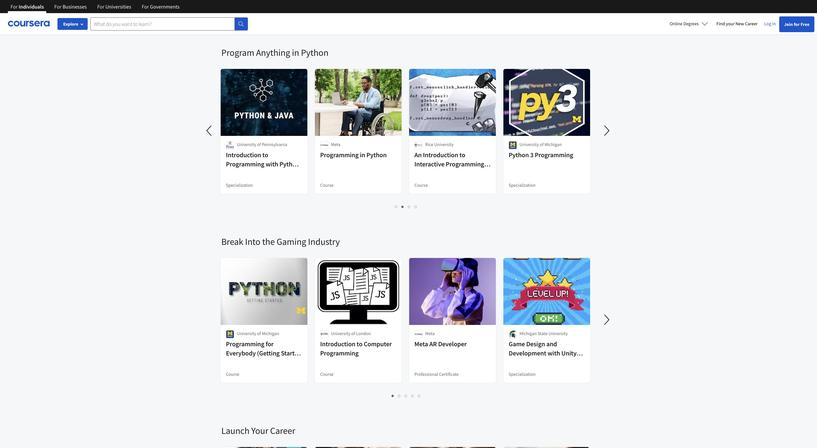 Task type: vqa. For each thing, say whether or not it's contained in the screenshot.


Task type: locate. For each thing, give the bounding box(es) containing it.
google ux design professional certificate by google, image
[[504, 448, 591, 449]]

2 horizontal spatial 3
[[531, 151, 534, 159]]

1 horizontal spatial to
[[357, 340, 363, 348]]

university of london image
[[321, 331, 329, 339]]

and inside game design and development with unity 2020
[[547, 340, 558, 348]]

python inside introduction to programming with python and java
[[280, 160, 300, 168]]

0 vertical spatial list
[[222, 14, 591, 21]]

introduction down university of pennsylvania icon
[[226, 151, 261, 159]]

university of michigan image for programming for everybody (getting started with python)
[[226, 331, 234, 339]]

and down michigan state university in the bottom right of the page
[[547, 340, 558, 348]]

break
[[222, 236, 244, 248]]

design
[[527, 340, 546, 348]]

course for programming for everybody (getting started with python)
[[226, 372, 240, 378]]

launch your career
[[222, 425, 296, 437]]

4 inside program anything in python carousel element
[[415, 204, 418, 210]]

0 vertical spatial meta
[[331, 142, 341, 148]]

specialization
[[226, 182, 253, 188], [509, 182, 536, 188], [509, 372, 536, 378]]

2
[[402, 204, 405, 210], [399, 393, 401, 399]]

5 button
[[416, 393, 423, 400]]

2 list from the top
[[222, 203, 591, 211]]

rice university image
[[415, 141, 423, 150]]

meta down meta icon
[[415, 340, 429, 348]]

to inside introduction to computer programming
[[357, 340, 363, 348]]

0 horizontal spatial 4
[[412, 393, 414, 399]]

and
[[226, 169, 237, 178], [547, 340, 558, 348]]

ar
[[430, 340, 437, 348]]

1 horizontal spatial university of michigan
[[520, 142, 562, 148]]

university of michigan inside 'break into the gaming industry carousel' element
[[237, 331, 279, 337]]

1 vertical spatial for
[[266, 340, 274, 348]]

meta for meta
[[426, 331, 435, 337]]

university right university of pennsylvania icon
[[237, 142, 256, 148]]

0 vertical spatial university of michigan
[[520, 142, 562, 148]]

3 for from the left
[[97, 3, 104, 10]]

0 horizontal spatial for
[[266, 340, 274, 348]]

to
[[263, 151, 269, 159], [460, 151, 466, 159], [357, 340, 363, 348]]

0 horizontal spatial 1
[[392, 393, 395, 399]]

michigan up design
[[520, 331, 537, 337]]

introduction inside introduction to computer programming
[[321, 340, 356, 348]]

0 vertical spatial in
[[292, 47, 300, 59]]

career right new
[[746, 21, 759, 27]]

for individuals
[[11, 3, 44, 10]]

1 vertical spatial 2 button
[[397, 393, 403, 400]]

0 horizontal spatial university of michigan
[[237, 331, 279, 337]]

1 vertical spatial 4 button
[[410, 393, 416, 400]]

2 vertical spatial 3
[[405, 393, 408, 399]]

to down university of pennsylvania
[[263, 151, 269, 159]]

None search field
[[90, 17, 248, 30]]

1 vertical spatial 1
[[392, 393, 395, 399]]

2 vertical spatial list
[[222, 393, 591, 400]]

1 vertical spatial 2
[[399, 393, 401, 399]]

1 horizontal spatial 1
[[395, 204, 398, 210]]

3 inside 'break into the gaming industry carousel' element
[[405, 393, 408, 399]]

list inside program anything in python carousel element
[[222, 203, 591, 211]]

1 horizontal spatial 4
[[415, 204, 418, 210]]

university
[[237, 142, 256, 148], [435, 142, 454, 148], [520, 142, 539, 148], [237, 331, 256, 337], [331, 331, 351, 337], [549, 331, 568, 337]]

5
[[418, 393, 421, 399]]

1 vertical spatial career
[[270, 425, 296, 437]]

1 vertical spatial with
[[548, 349, 561, 358]]

michigan inside program anything in python carousel element
[[545, 142, 562, 148]]

introduction to programming with python and java
[[226, 151, 300, 178]]

2 for from the left
[[54, 3, 62, 10]]

meta inside program anything in python carousel element
[[331, 142, 341, 148]]

3 button
[[407, 203, 413, 211], [403, 393, 410, 400]]

with down pennsylvania
[[266, 160, 278, 168]]

1 vertical spatial meta
[[426, 331, 435, 337]]

for up (getting
[[266, 340, 274, 348]]

list inside 'break into the gaming industry carousel' element
[[222, 393, 591, 400]]

the
[[262, 236, 275, 248]]

in inside the "an introduction to interactive programming in python (part 1)"
[[415, 169, 420, 178]]

1 vertical spatial 4
[[412, 393, 414, 399]]

rice
[[426, 142, 434, 148]]

of up python 3 programming
[[540, 142, 544, 148]]

0 vertical spatial 2
[[402, 204, 405, 210]]

banner navigation
[[5, 0, 185, 13]]

for left universities at the top left of page
[[97, 3, 104, 10]]

1 for the bottommost 3 button
[[392, 393, 395, 399]]

launch your career carousel element
[[218, 406, 818, 449]]

2 horizontal spatial michigan
[[545, 142, 562, 148]]

0 vertical spatial career
[[746, 21, 759, 27]]

of for programming for everybody (getting started with python)
[[257, 331, 261, 337]]

in
[[292, 47, 300, 59], [360, 151, 366, 159], [415, 169, 420, 178]]

for for join
[[795, 21, 801, 27]]

university of michigan for 3
[[520, 142, 562, 148]]

university of michigan inside program anything in python carousel element
[[520, 142, 562, 148]]

of for python 3 programming
[[540, 142, 544, 148]]

2 button inside program anything in python carousel element
[[400, 203, 407, 211]]

python
[[301, 47, 329, 59], [367, 151, 387, 159], [509, 151, 529, 159], [280, 160, 300, 168], [422, 169, 442, 178]]

0 vertical spatial 4
[[415, 204, 418, 210]]

for businesses
[[54, 3, 87, 10]]

michigan up (getting
[[262, 331, 279, 337]]

2 for the bottommost 3 button
[[399, 393, 401, 399]]

1 vertical spatial university of michigan image
[[226, 331, 234, 339]]

of
[[257, 142, 261, 148], [540, 142, 544, 148], [257, 331, 261, 337], [352, 331, 356, 337]]

for for universities
[[97, 3, 104, 10]]

michigan state university image
[[509, 331, 517, 339]]

introduction inside the "an introduction to interactive programming in python (part 1)"
[[423, 151, 459, 159]]

specialization for python 3 programming
[[509, 182, 536, 188]]

introduction inside introduction to programming with python and java
[[226, 151, 261, 159]]

4 button
[[413, 203, 420, 211], [410, 393, 416, 400]]

4 button inside 'break into the gaming industry carousel' element
[[410, 393, 416, 400]]

programming in python
[[321, 151, 387, 159]]

michigan for 3
[[545, 142, 562, 148]]

1 horizontal spatial with
[[266, 160, 278, 168]]

for inside programming for everybody (getting started with python)
[[266, 340, 274, 348]]

list
[[222, 14, 591, 21], [222, 203, 591, 211], [222, 393, 591, 400]]

0 horizontal spatial 2
[[399, 393, 401, 399]]

0 horizontal spatial in
[[292, 47, 300, 59]]

1 horizontal spatial and
[[547, 340, 558, 348]]

2 vertical spatial in
[[415, 169, 420, 178]]

course
[[321, 182, 334, 188], [415, 182, 428, 188], [226, 372, 240, 378], [321, 372, 334, 378]]

university up everybody
[[237, 331, 256, 337]]

2 next slide image from the top
[[600, 312, 615, 328]]

0 horizontal spatial michigan
[[262, 331, 279, 337]]

for left the governments
[[142, 3, 149, 10]]

1 button for the bottommost 3 button
[[390, 393, 397, 400]]

1 horizontal spatial introduction
[[321, 340, 356, 348]]

university of michigan image up python 3 programming
[[509, 141, 517, 150]]

professional certificate
[[415, 372, 459, 378]]

4 button inside program anything in python carousel element
[[413, 203, 420, 211]]

2 horizontal spatial with
[[548, 349, 561, 358]]

university of michigan image
[[509, 141, 517, 150], [226, 331, 234, 339]]

university of michigan image inside program anything in python carousel element
[[509, 141, 517, 150]]

program
[[222, 47, 255, 59]]

course for programming in python
[[321, 182, 334, 188]]

certificate
[[440, 372, 459, 378]]

introduction down rice university
[[423, 151, 459, 159]]

michigan state university
[[520, 331, 568, 337]]

2 inside 'break into the gaming industry carousel' element
[[399, 393, 401, 399]]

degrees
[[684, 21, 700, 27]]

launch
[[222, 425, 250, 437]]

2 inside program anything in python carousel element
[[402, 204, 405, 210]]

1 inside 'break into the gaming industry carousel' element
[[392, 393, 395, 399]]

break into the gaming industry carousel element
[[218, 216, 818, 406]]

1 vertical spatial 3
[[408, 204, 411, 210]]

1 vertical spatial university of michigan
[[237, 331, 279, 337]]

1 vertical spatial 1 button
[[390, 393, 397, 400]]

0 vertical spatial with
[[266, 160, 278, 168]]

2 vertical spatial with
[[226, 359, 239, 367]]

specialization for introduction to programming with python and java
[[226, 182, 253, 188]]

university of michigan
[[520, 142, 562, 148], [237, 331, 279, 337]]

of left london
[[352, 331, 356, 337]]

university of michigan up programming for everybody (getting started with python)
[[237, 331, 279, 337]]

0 vertical spatial 1
[[395, 204, 398, 210]]

1 vertical spatial 3 button
[[403, 393, 410, 400]]

with left unity
[[548, 349, 561, 358]]

started
[[281, 349, 302, 358]]

2 horizontal spatial in
[[415, 169, 420, 178]]

python 3 programming
[[509, 151, 574, 159]]

specialization inside 'break into the gaming industry carousel' element
[[509, 372, 536, 378]]

for
[[11, 3, 18, 10], [54, 3, 62, 10], [97, 3, 104, 10], [142, 3, 149, 10]]

to up 1)
[[460, 151, 466, 159]]

for universities
[[97, 3, 131, 10]]

for left the businesses
[[54, 3, 62, 10]]

michigan for for
[[262, 331, 279, 337]]

to inside introduction to programming with python and java
[[263, 151, 269, 159]]

for for programming
[[266, 340, 274, 348]]

unity
[[562, 349, 577, 358]]

for
[[795, 21, 801, 27], [266, 340, 274, 348]]

university up python 3 programming
[[520, 142, 539, 148]]

new
[[736, 21, 745, 27]]

introduction
[[226, 151, 261, 159], [423, 151, 459, 159], [321, 340, 356, 348]]

1 inside program anything in python carousel element
[[395, 204, 398, 210]]

0 vertical spatial 3 button
[[407, 203, 413, 211]]

1 horizontal spatial in
[[360, 151, 366, 159]]

your
[[252, 425, 269, 437]]

1 horizontal spatial for
[[795, 21, 801, 27]]

for left the individuals
[[11, 3, 18, 10]]

introduction to computer programming
[[321, 340, 392, 358]]

to for programming
[[263, 151, 269, 159]]

meta right meta image
[[331, 142, 341, 148]]

next slide image
[[600, 123, 615, 139], [600, 312, 615, 328]]

an
[[415, 151, 422, 159]]

career
[[746, 21, 759, 27], [270, 425, 296, 437]]

2 horizontal spatial to
[[460, 151, 466, 159]]

university of michigan up python 3 programming
[[520, 142, 562, 148]]

4 for from the left
[[142, 3, 149, 10]]

rice university
[[426, 142, 454, 148]]

0 vertical spatial and
[[226, 169, 237, 178]]

meta up "ar"
[[426, 331, 435, 337]]

break into the gaming industry
[[222, 236, 340, 248]]

everybody
[[226, 349, 256, 358]]

0 horizontal spatial 3
[[405, 393, 408, 399]]

university of pennsylvania image
[[226, 141, 234, 150]]

michigan
[[545, 142, 562, 148], [262, 331, 279, 337], [520, 331, 537, 337]]

4 button for topmost 3 button
[[413, 203, 420, 211]]

for right join
[[795, 21, 801, 27]]

0 horizontal spatial and
[[226, 169, 237, 178]]

1 list from the top
[[222, 14, 591, 21]]

1 horizontal spatial 2
[[402, 204, 405, 210]]

university of michigan image inside 'break into the gaming industry carousel' element
[[226, 331, 234, 339]]

career right your
[[270, 425, 296, 437]]

university of london
[[331, 331, 371, 337]]

programming inside introduction to programming with python and java
[[226, 160, 265, 168]]

2 horizontal spatial introduction
[[423, 151, 459, 159]]

1 vertical spatial list
[[222, 203, 591, 211]]

programming for everybody (getting started with python)
[[226, 340, 302, 367]]

0 horizontal spatial with
[[226, 359, 239, 367]]

0 horizontal spatial introduction
[[226, 151, 261, 159]]

game
[[509, 340, 526, 348]]

online degrees button
[[665, 16, 714, 31]]

1 vertical spatial next slide image
[[600, 312, 615, 328]]

of left pennsylvania
[[257, 142, 261, 148]]

explore button
[[58, 18, 88, 30]]

4 button for the bottommost 3 button
[[410, 393, 416, 400]]

1 for topmost 3 button
[[395, 204, 398, 210]]

0 vertical spatial university of michigan image
[[509, 141, 517, 150]]

university of michigan image up everybody
[[226, 331, 234, 339]]

find
[[717, 21, 726, 27]]

0 vertical spatial for
[[795, 21, 801, 27]]

michigan up python 3 programming
[[545, 142, 562, 148]]

3 list from the top
[[222, 393, 591, 400]]

0 vertical spatial 2 button
[[400, 203, 407, 211]]

businesses
[[63, 3, 87, 10]]

and left java
[[226, 169, 237, 178]]

2 button
[[400, 203, 407, 211], [397, 393, 403, 400]]

1 horizontal spatial university of michigan image
[[509, 141, 517, 150]]

1 horizontal spatial 3
[[408, 204, 411, 210]]

1 horizontal spatial career
[[746, 21, 759, 27]]

find your new career
[[717, 21, 759, 27]]

for for businesses
[[54, 3, 62, 10]]

0 vertical spatial 1 button
[[393, 203, 400, 211]]

with down everybody
[[226, 359, 239, 367]]

1 button
[[393, 203, 400, 211], [390, 393, 397, 400]]

to inside the "an introduction to interactive programming in python (part 1)"
[[460, 151, 466, 159]]

of up programming for everybody (getting started with python)
[[257, 331, 261, 337]]

programming inside programming for everybody (getting started with python)
[[226, 340, 265, 348]]

0 horizontal spatial to
[[263, 151, 269, 159]]

programming
[[321, 151, 359, 159], [535, 151, 574, 159], [226, 160, 265, 168], [446, 160, 485, 168], [226, 340, 265, 348], [321, 349, 359, 358]]

1 button for topmost 3 button
[[393, 203, 400, 211]]

4 inside 'break into the gaming industry carousel' element
[[412, 393, 414, 399]]

0 vertical spatial 4 button
[[413, 203, 420, 211]]

0 horizontal spatial university of michigan image
[[226, 331, 234, 339]]

log in link
[[762, 20, 780, 28]]

to down london
[[357, 340, 363, 348]]

meta
[[331, 142, 341, 148], [426, 331, 435, 337], [415, 340, 429, 348]]

previous slide image
[[202, 123, 218, 139]]

3
[[531, 151, 534, 159], [408, 204, 411, 210], [405, 393, 408, 399]]

online degrees
[[671, 21, 700, 27]]

1 for from the left
[[11, 3, 18, 10]]

1 vertical spatial in
[[360, 151, 366, 159]]

4
[[415, 204, 418, 210], [412, 393, 414, 399]]

with
[[266, 160, 278, 168], [548, 349, 561, 358], [226, 359, 239, 367]]

university right university of london image
[[331, 331, 351, 337]]

introduction down university of london image
[[321, 340, 356, 348]]

1 vertical spatial and
[[547, 340, 558, 348]]

0 vertical spatial next slide image
[[600, 123, 615, 139]]



Task type: describe. For each thing, give the bounding box(es) containing it.
explore
[[63, 21, 78, 27]]

online
[[671, 21, 683, 27]]

course for introduction to computer programming
[[321, 372, 334, 378]]

for governments
[[142, 3, 180, 10]]

explore and create internet of things carousel element
[[0, 0, 596, 27]]

gaming
[[277, 236, 307, 248]]

2020
[[509, 359, 523, 367]]

program anything in python carousel element
[[202, 27, 615, 216]]

(part
[[443, 169, 457, 178]]

2 vertical spatial meta
[[415, 340, 429, 348]]

computer
[[364, 340, 392, 348]]

meta for programming
[[331, 142, 341, 148]]

university of michigan for for
[[237, 331, 279, 337]]

program anything in python
[[222, 47, 329, 59]]

in
[[773, 21, 777, 27]]

2 button for 1 button associated with the bottommost 3 button
[[397, 393, 403, 400]]

professional
[[415, 372, 439, 378]]

industry
[[308, 236, 340, 248]]

0 vertical spatial 3
[[531, 151, 534, 159]]

log in
[[765, 21, 777, 27]]

of for introduction to computer programming
[[352, 331, 356, 337]]

What do you want to learn? text field
[[90, 17, 235, 30]]

python inside the "an introduction to interactive programming in python (part 1)"
[[422, 169, 442, 178]]

an introduction to interactive programming in python (part 1)
[[415, 151, 485, 178]]

university right the rice
[[435, 142, 454, 148]]

pennsylvania
[[262, 142, 288, 148]]

university of michigan image for python 3 programming
[[509, 141, 517, 150]]

java
[[238, 169, 251, 178]]

london
[[356, 331, 371, 337]]

to for computer
[[357, 340, 363, 348]]

university for programming for everybody (getting started with python)
[[237, 331, 256, 337]]

1 next slide image from the top
[[600, 123, 615, 139]]

coursera image
[[8, 18, 50, 29]]

python)
[[240, 359, 262, 367]]

find your new career link
[[714, 20, 762, 28]]

2 for topmost 3 button
[[402, 204, 405, 210]]

ibm data science professional certificate by ibm, image
[[410, 448, 497, 449]]

your
[[727, 21, 735, 27]]

universities
[[106, 3, 131, 10]]

with inside programming for everybody (getting started with python)
[[226, 359, 239, 367]]

specialization for game design and development with unity 2020
[[509, 372, 536, 378]]

list inside the explore and create internet of things carousel element
[[222, 14, 591, 21]]

google project management: professional certificate by google, image
[[315, 448, 402, 449]]

meta image
[[415, 331, 423, 339]]

interactive
[[415, 160, 445, 168]]

log
[[765, 21, 772, 27]]

course for an introduction to interactive programming in python (part 1)
[[415, 182, 428, 188]]

3 for the bottommost 3 button
[[405, 393, 408, 399]]

university right state
[[549, 331, 568, 337]]

state
[[538, 331, 548, 337]]

university of pennsylvania
[[237, 142, 288, 148]]

4 for topmost 3 button
[[415, 204, 418, 210]]

meta social media marketing professional certificate by meta, image
[[221, 448, 308, 449]]

3 for topmost 3 button
[[408, 204, 411, 210]]

game design and development with unity 2020
[[509, 340, 577, 367]]

programming inside introduction to computer programming
[[321, 349, 359, 358]]

of for introduction to programming with python and java
[[257, 142, 261, 148]]

meta ar developer
[[415, 340, 467, 348]]

anything
[[256, 47, 290, 59]]

join
[[785, 21, 794, 27]]

meta image
[[321, 141, 329, 150]]

for for individuals
[[11, 3, 18, 10]]

governments
[[150, 3, 180, 10]]

university for python 3 programming
[[520, 142, 539, 148]]

for for governments
[[142, 3, 149, 10]]

with inside introduction to programming with python and java
[[266, 160, 278, 168]]

(getting
[[257, 349, 280, 358]]

introduction for introduction to programming with python and java
[[226, 151, 261, 159]]

introduction for introduction to computer programming
[[321, 340, 356, 348]]

developer
[[439, 340, 467, 348]]

join for free link
[[780, 16, 815, 32]]

development
[[509, 349, 547, 358]]

individuals
[[19, 3, 44, 10]]

programming inside the "an introduction to interactive programming in python (part 1)"
[[446, 160, 485, 168]]

1 horizontal spatial michigan
[[520, 331, 537, 337]]

university for introduction to programming with python and java
[[237, 142, 256, 148]]

into
[[245, 236, 261, 248]]

2 button for 1 button for topmost 3 button
[[400, 203, 407, 211]]

free
[[802, 21, 810, 27]]

join for free
[[785, 21, 810, 27]]

and inside introduction to programming with python and java
[[226, 169, 237, 178]]

0 horizontal spatial career
[[270, 425, 296, 437]]

1)
[[458, 169, 464, 178]]

university for introduction to computer programming
[[331, 331, 351, 337]]

with inside game design and development with unity 2020
[[548, 349, 561, 358]]

4 for the bottommost 3 button
[[412, 393, 414, 399]]



